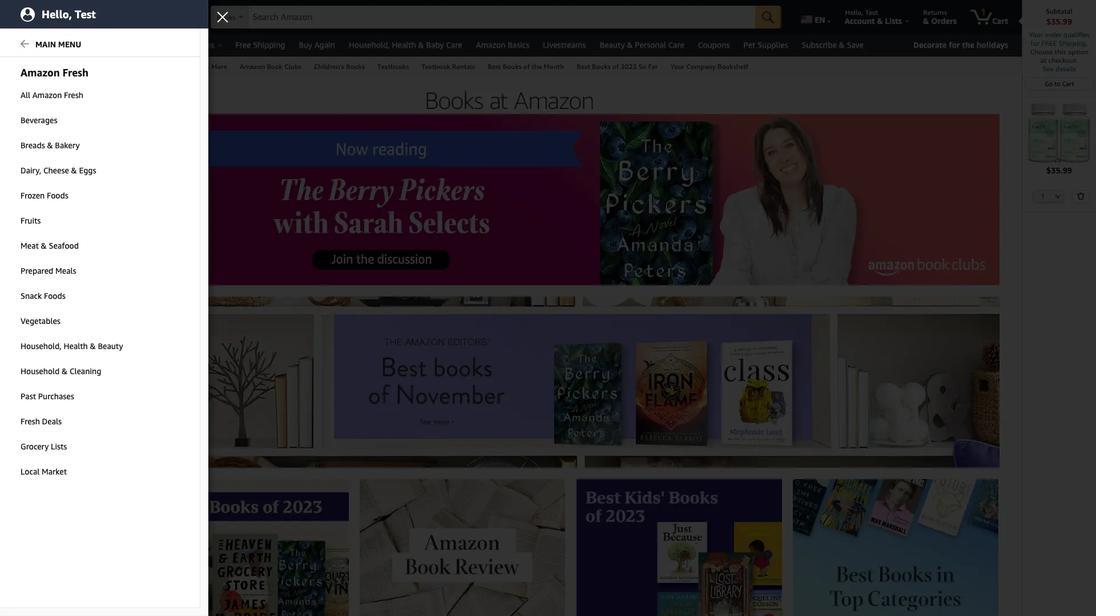 Task type: describe. For each thing, give the bounding box(es) containing it.
your for your company bookshelf
[[670, 62, 685, 71]]

books link
[[9, 57, 41, 75]]

so inside navigation 'navigation'
[[639, 62, 646, 71]]

frozen foods link
[[0, 184, 200, 208]]

best kids' books of 2023 image
[[577, 480, 782, 617]]

1 vertical spatial 1
[[1041, 192, 1045, 200]]

1 vertical spatial more
[[10, 269, 28, 278]]

read with pride deals in books
[[16, 242, 64, 260]]

meat & seafood
[[21, 241, 79, 251]]

textbooks link
[[371, 57, 415, 75]]

main menu
[[35, 39, 81, 49]]

to for go to cart
[[1054, 80, 1060, 87]]

best for best books of 2023 so far
[[577, 62, 590, 71]]

on
[[64, 313, 72, 321]]

best books of november image
[[143, 297, 1000, 468]]

deals for fresh deals
[[42, 417, 62, 426]]

see
[[1042, 65, 1054, 73]]

main menu link
[[0, 33, 200, 57]]

0 horizontal spatial hello,
[[42, 8, 72, 20]]

subscribe & save
[[802, 40, 864, 50]]

0 horizontal spatial for
[[949, 40, 960, 50]]

vegetables
[[21, 316, 60, 326]]

health for beauty
[[64, 341, 88, 351]]

ebooks
[[37, 444, 60, 452]]

start a new series
[[16, 344, 73, 352]]

Search Amazon text field
[[248, 6, 755, 28]]

your company bookshelf
[[670, 62, 748, 71]]

meat
[[21, 241, 39, 251]]

amazon book clubs
[[240, 62, 301, 71]]

los
[[133, 8, 144, 17]]

books up hispanic and latino stories link
[[49, 116, 71, 125]]

holiday deals link
[[44, 37, 107, 53]]

$35.99 inside subtotal $35.99
[[1046, 17, 1072, 26]]

frozen foods
[[21, 191, 68, 200]]

so inside best books of the month best books of 2023 so far celebrity picks books by black writers
[[77, 201, 86, 209]]

navigation navigation
[[0, 0, 1096, 617]]

& inside returns & orders
[[923, 16, 929, 26]]

holidays
[[977, 40, 1008, 50]]

to for delivering to los angeles 90005 update location
[[125, 8, 132, 17]]

eggs
[[79, 166, 96, 175]]

fresh deals
[[21, 417, 62, 426]]

of for best books of the month best books of 2023 so far celebrity picks books by black writers
[[53, 191, 58, 199]]

checkbox image
[[10, 497, 19, 507]]

new
[[38, 344, 52, 352]]

amazon for amazon book review blog
[[16, 292, 41, 300]]

1 vertical spatial textbook
[[16, 394, 43, 402]]

coq10 600mg softgels | high absorption coq10 ubiquinol supplement | reduced form enhanced with vitamin e &amp; omega 3 6 9 | antioxidant powerhouse good for health | 120 softgels image
[[1028, 102, 1090, 165]]

main
[[35, 39, 56, 49]]

go to cart link
[[1026, 78, 1093, 90]]

twitter
[[73, 313, 94, 321]]

books down bakery
[[64, 160, 83, 168]]

update
[[92, 16, 119, 26]]

prepared meals
[[21, 266, 76, 276]]

kindle for kindle ebooks
[[16, 444, 35, 452]]

best sellers & more link
[[161, 57, 233, 75]]

delivering
[[92, 8, 123, 17]]

local
[[21, 467, 40, 477]]

1 vertical spatial $35.99
[[1046, 165, 1072, 175]]

0 horizontal spatial test
[[75, 8, 96, 20]]

amazon book clubs link
[[233, 57, 308, 75]]

buy
[[299, 40, 312, 50]]

checkout.
[[1048, 56, 1078, 65]]

children's books
[[314, 62, 365, 71]]

at
[[1040, 56, 1047, 65]]

holiday deals
[[50, 40, 100, 50]]

0 horizontal spatial best books of the month link
[[16, 191, 91, 199]]

start a new series link
[[16, 344, 73, 352]]

book for clubs
[[267, 62, 283, 71]]

choose
[[1030, 47, 1053, 56]]

company
[[686, 62, 716, 71]]

returns
[[923, 8, 947, 17]]

0 horizontal spatial fresh
[[21, 417, 40, 426]]

decorate for the holidays
[[913, 40, 1008, 50]]

a
[[32, 344, 36, 352]]

0 horizontal spatial 1
[[981, 6, 986, 18]]

search
[[79, 62, 100, 71]]

household, health & beauty link
[[0, 335, 200, 358]]

books up celebrity picks link
[[32, 191, 51, 199]]

all amazon fresh
[[21, 90, 83, 100]]

dropdown image
[[1055, 194, 1061, 198]]

test inside navigation 'navigation'
[[865, 8, 878, 17]]

beverages link
[[0, 108, 200, 132]]

1 horizontal spatial best books of 2023 so far link
[[570, 57, 664, 75]]

clubs
[[284, 62, 301, 71]]

0 horizontal spatial best books of 2023 so far link
[[16, 201, 98, 209]]

buy again
[[299, 40, 335, 50]]

1 horizontal spatial children's books link
[[308, 57, 371, 75]]

deals for holiday deals
[[80, 40, 100, 50]]

back to school books link
[[16, 160, 83, 168]]

breads & bakery
[[21, 140, 80, 150]]

prepared
[[21, 266, 53, 276]]

in inside hispanic and latino stories books in spanish back to school books children's books
[[37, 150, 42, 158]]

1 vertical spatial textbooks
[[10, 371, 47, 380]]

0 vertical spatial the
[[962, 40, 975, 50]]

all amazon fresh link
[[0, 83, 200, 107]]

in down the deals in books link
[[30, 269, 37, 278]]

0 horizontal spatial hello, test
[[42, 8, 96, 20]]

dairy,
[[21, 166, 41, 175]]

bookshelf
[[718, 62, 748, 71]]

snack foods link
[[0, 284, 200, 308]]

back
[[16, 160, 31, 168]]

groceries
[[181, 40, 214, 50]]

textbook inside navigation 'navigation'
[[422, 62, 450, 71]]

local market link
[[0, 460, 200, 484]]

location
[[121, 16, 152, 26]]

month for best books of the month
[[544, 62, 564, 71]]

pet supplies link
[[737, 37, 795, 53]]

far inside best books of the month best books of 2023 so far celebrity picks books by black writers
[[88, 201, 98, 209]]

subtotal
[[1046, 7, 1073, 15]]

1 vertical spatial rentals
[[45, 394, 69, 402]]

book inside amazon books on twitter book club picks
[[16, 323, 32, 331]]

0 horizontal spatial lists
[[51, 442, 67, 452]]

breads
[[21, 140, 45, 150]]

kindle ebooks link
[[16, 444, 60, 452]]

grocery lists link
[[0, 435, 200, 459]]

health for baby
[[392, 40, 416, 50]]

1 vertical spatial textbook rentals
[[16, 394, 69, 402]]

frozen
[[21, 191, 45, 200]]

book for review
[[43, 292, 59, 300]]

1 horizontal spatial best books of the month link
[[481, 57, 570, 75]]

0 vertical spatial cart
[[992, 16, 1008, 26]]

books down school
[[48, 170, 67, 178]]

amazon image
[[13, 10, 68, 27]]

basics
[[508, 40, 529, 50]]

series
[[54, 344, 73, 352]]

pet supplies
[[743, 40, 788, 50]]

advanced
[[47, 62, 77, 71]]

2 care from the left
[[668, 40, 684, 50]]

Books search field
[[211, 6, 781, 30]]

best books of 2023 image
[[143, 480, 349, 617]]

children's inside hispanic and latino stories books in spanish back to school books children's books
[[16, 170, 46, 178]]

this
[[1055, 47, 1066, 56]]

amazon basics link
[[469, 37, 536, 53]]

popular in books
[[10, 116, 71, 125]]

cart inside go to cart link
[[1062, 80, 1074, 87]]

kindle & audible
[[10, 421, 69, 430]]

books inside amazon books on twitter book club picks
[[43, 313, 62, 321]]

household, for household, health & beauty
[[21, 341, 62, 351]]

for inside your order qualifies for free shipping. choose this option at checkout. see details
[[1031, 39, 1040, 47]]

books by black writers link
[[16, 221, 86, 229]]

vegetables link
[[0, 309, 200, 333]]

foods for frozen foods
[[47, 191, 68, 200]]

pet
[[743, 40, 755, 50]]

stories
[[78, 139, 99, 147]]

textbook rentals inside navigation 'navigation'
[[422, 62, 475, 71]]

fresh deals link
[[0, 410, 200, 434]]

amazon books on twitter link
[[16, 313, 94, 321]]

amazon for amazon basics
[[476, 40, 506, 50]]



Task type: locate. For each thing, give the bounding box(es) containing it.
1 vertical spatial your
[[670, 62, 685, 71]]

textbooks down the household, health & baby care link
[[377, 62, 409, 71]]

again
[[314, 40, 335, 50]]

1 care from the left
[[446, 40, 462, 50]]

0 vertical spatial month
[[544, 62, 564, 71]]

care
[[446, 40, 462, 50], [668, 40, 684, 50]]

1 horizontal spatial month
[[544, 62, 564, 71]]

kindle for kindle & audible
[[10, 421, 33, 430]]

picks down amazon books on twitter link
[[49, 323, 66, 331]]

0 vertical spatial book
[[267, 62, 283, 71]]

of for best books of the month
[[523, 62, 530, 71]]

kindle up 'grocery'
[[10, 421, 33, 430]]

0 vertical spatial kindle
[[10, 421, 33, 430]]

free shipping link
[[229, 37, 292, 53]]

None submit
[[755, 6, 781, 29]]

month inside best books of the month best books of 2023 so far celebrity picks books by black writers
[[72, 191, 91, 199]]

rentals inside navigation 'navigation'
[[452, 62, 475, 71]]

now reading. bright young women with sarah selects. join the discussion. image
[[143, 114, 1000, 285]]

book inside amazon book clubs link
[[267, 62, 283, 71]]

$35.99 down subtotal
[[1046, 17, 1072, 26]]

best sellers & more
[[167, 62, 227, 71]]

hello, test up menu
[[42, 8, 96, 20]]

fresh
[[64, 90, 83, 100], [21, 417, 40, 426]]

deals up search
[[80, 40, 100, 50]]

all inside button
[[26, 40, 37, 50]]

books up back
[[16, 150, 35, 158]]

books in spanish link
[[16, 150, 69, 158]]

the
[[962, 40, 975, 50], [532, 62, 542, 71], [60, 191, 70, 199]]

to
[[125, 8, 132, 17], [1054, 80, 1060, 87], [33, 160, 39, 168]]

delete image
[[1077, 192, 1085, 200]]

of for best books of 2023 so far
[[612, 62, 619, 71]]

1 horizontal spatial lists
[[885, 16, 902, 26]]

amazon down more in books
[[16, 292, 41, 300]]

1 vertical spatial household,
[[21, 341, 62, 351]]

textbook rentals up fresh deals
[[16, 394, 69, 402]]

books down meat & seafood
[[43, 252, 62, 260]]

foods for snack foods
[[44, 291, 66, 301]]

2 horizontal spatial book
[[267, 62, 283, 71]]

1 horizontal spatial for
[[1031, 39, 1040, 47]]

read with pride link
[[16, 242, 64, 250]]

with
[[34, 242, 46, 250]]

1 horizontal spatial textbooks
[[377, 62, 409, 71]]

more up the snack
[[10, 269, 28, 278]]

textbook rentals link up fresh deals
[[16, 394, 69, 402]]

cart
[[992, 16, 1008, 26], [1062, 80, 1074, 87]]

your company bookshelf link
[[664, 57, 755, 75]]

none submit inside books search field
[[755, 6, 781, 29]]

lists down "audible"
[[51, 442, 67, 452]]

amazon books on twitter book club picks
[[16, 313, 94, 331]]

of down beauty & personal care link
[[612, 62, 619, 71]]

foods right frozen
[[47, 191, 68, 200]]

1 vertical spatial textbook rentals link
[[16, 394, 69, 402]]

1 horizontal spatial fresh
[[64, 90, 83, 100]]

1 horizontal spatial book
[[43, 292, 59, 300]]

books inside search field
[[217, 13, 236, 22]]

all up books "link"
[[26, 40, 37, 50]]

delivering to los angeles 90005 update location
[[92, 8, 192, 26]]

1 horizontal spatial to
[[125, 8, 132, 17]]

books left on
[[43, 313, 62, 321]]

beauty inside navigation 'navigation'
[[600, 40, 625, 50]]

0 horizontal spatial household,
[[21, 341, 62, 351]]

1 horizontal spatial textbook rentals
[[422, 62, 475, 71]]

books down livestreams link
[[592, 62, 611, 71]]

0 vertical spatial textbooks
[[377, 62, 409, 71]]

book club picks link
[[16, 323, 66, 331]]

so up writers
[[77, 201, 86, 209]]

to left the los
[[125, 8, 132, 17]]

month down livestreams link
[[544, 62, 564, 71]]

0 vertical spatial 1
[[981, 6, 986, 18]]

cart down details
[[1062, 80, 1074, 87]]

household, inside navigation 'navigation'
[[349, 40, 390, 50]]

save
[[847, 40, 864, 50]]

1 vertical spatial health
[[64, 341, 88, 351]]

beauty & personal care
[[600, 40, 684, 50]]

best books in top categories image
[[793, 480, 999, 617]]

2023 inside navigation 'navigation'
[[621, 62, 637, 71]]

book left club
[[16, 323, 32, 331]]

best for best books of the month
[[488, 62, 501, 71]]

month inside navigation 'navigation'
[[544, 62, 564, 71]]

far inside best books of 2023 so far link
[[648, 62, 658, 71]]

1 vertical spatial best books of 2023 so far link
[[16, 201, 98, 209]]

children's
[[314, 62, 344, 71], [16, 170, 46, 178]]

hello, inside navigation 'navigation'
[[845, 8, 863, 17]]

seafood
[[49, 241, 79, 251]]

2023 inside best books of the month best books of 2023 so far celebrity picks books by black writers
[[60, 201, 75, 209]]

0 vertical spatial health
[[392, 40, 416, 50]]

livestreams
[[543, 40, 586, 50]]

book left the clubs
[[267, 62, 283, 71]]

0 vertical spatial deals
[[80, 40, 100, 50]]

1 horizontal spatial 2023
[[621, 62, 637, 71]]

1 vertical spatial cart
[[1062, 80, 1074, 87]]

deals down the purchases
[[42, 417, 62, 426]]

in down read with pride link
[[35, 252, 41, 260]]

1 horizontal spatial textbook
[[422, 62, 450, 71]]

month down eggs
[[72, 191, 91, 199]]

care right personal
[[668, 40, 684, 50]]

amazon down 'free shipping' link at top left
[[240, 62, 265, 71]]

month for best books of the month best books of 2023 so far celebrity picks books by black writers
[[72, 191, 91, 199]]

lists
[[885, 16, 902, 26], [51, 442, 67, 452]]

your left the company
[[670, 62, 685, 71]]

foods up amazon books on twitter link
[[44, 291, 66, 301]]

deals inside read with pride deals in books
[[16, 252, 34, 260]]

books down frozen foods
[[32, 201, 51, 209]]

textbooks inside navigation 'navigation'
[[377, 62, 409, 71]]

free
[[235, 40, 251, 50]]

0 vertical spatial 2023
[[621, 62, 637, 71]]

account & lists
[[845, 16, 902, 26]]

for left free
[[1031, 39, 1040, 47]]

1 vertical spatial fresh
[[21, 417, 40, 426]]

0 horizontal spatial care
[[446, 40, 462, 50]]

picks inside amazon books on twitter book club picks
[[49, 323, 66, 331]]

amazon up club
[[16, 313, 41, 321]]

best books of the month link down basics
[[481, 57, 570, 75]]

books inside read with pride deals in books
[[43, 252, 62, 260]]

hello, test inside navigation 'navigation'
[[845, 8, 878, 17]]

books inside "link"
[[15, 62, 34, 71]]

for right decorate
[[949, 40, 960, 50]]

book right the snack
[[43, 292, 59, 300]]

0 horizontal spatial book
[[16, 323, 32, 331]]

free shipping
[[235, 40, 285, 50]]

amazon down amazon
[[32, 90, 62, 100]]

textbook down baby
[[422, 62, 450, 71]]

household, for household, health & baby care
[[349, 40, 390, 50]]

1 horizontal spatial health
[[392, 40, 416, 50]]

meat & seafood link
[[0, 234, 200, 258]]

livestreams link
[[536, 37, 593, 53]]

coupons
[[698, 40, 730, 50]]

far down eggs
[[88, 201, 98, 209]]

best books of 2023 so far link down beauty & personal care link
[[570, 57, 664, 75]]

free
[[1041, 39, 1057, 47]]

to inside hispanic and latino stories books in spanish back to school books children's books
[[33, 160, 39, 168]]

0 vertical spatial rentals
[[452, 62, 475, 71]]

1 horizontal spatial hello,
[[845, 8, 863, 17]]

dairy, cheese & eggs
[[21, 166, 96, 175]]

beauty down vegetables link
[[98, 341, 123, 351]]

best books of the month link
[[481, 57, 570, 75], [16, 191, 91, 199]]

care right baby
[[446, 40, 462, 50]]

amazon fresh
[[21, 66, 88, 79]]

dairy, cheese & eggs link
[[0, 159, 200, 183]]

all for all
[[26, 40, 37, 50]]

1 horizontal spatial so
[[639, 62, 646, 71]]

qualifies
[[1063, 30, 1090, 39]]

health
[[392, 40, 416, 50], [64, 341, 88, 351]]

children's books link down again
[[308, 57, 371, 75]]

textbook up fresh deals
[[16, 394, 43, 402]]

0 vertical spatial $35.99
[[1046, 17, 1072, 26]]

0 vertical spatial textbook rentals
[[422, 62, 475, 71]]

lists right account
[[885, 16, 902, 26]]

of down basics
[[523, 62, 530, 71]]

of right frozen
[[53, 191, 58, 199]]

0 vertical spatial lists
[[885, 16, 902, 26]]

0 horizontal spatial your
[[670, 62, 685, 71]]

hello, up 'save'
[[845, 8, 863, 17]]

books%20at%20amazon image
[[271, 83, 751, 114]]

1 vertical spatial book
[[43, 292, 59, 300]]

0 vertical spatial fresh
[[64, 90, 83, 100]]

subscribe & save link
[[795, 37, 871, 53]]

0 vertical spatial so
[[639, 62, 646, 71]]

deals
[[80, 40, 100, 50], [16, 252, 34, 260], [42, 417, 62, 426]]

2023 up writers
[[60, 201, 75, 209]]

0 horizontal spatial rentals
[[45, 394, 69, 402]]

0 horizontal spatial children's books link
[[16, 170, 67, 178]]

far down personal
[[648, 62, 658, 71]]

your for your order qualifies for free shipping. choose this option at checkout. see details
[[1029, 30, 1043, 39]]

hispanic and latino stories books in spanish back to school books children's books
[[16, 139, 99, 178]]

0 vertical spatial children's
[[314, 62, 344, 71]]

0 horizontal spatial so
[[77, 201, 86, 209]]

health up textbooks link
[[392, 40, 416, 50]]

fruits link
[[0, 209, 200, 233]]

textbook rentals link down baby
[[415, 57, 481, 75]]

the down dairy, cheese & eggs
[[60, 191, 70, 199]]

0 horizontal spatial 2023
[[60, 201, 75, 209]]

sellers
[[182, 62, 203, 71]]

in right the "popular"
[[40, 116, 47, 125]]

0 vertical spatial all
[[26, 40, 37, 50]]

1 horizontal spatial household,
[[349, 40, 390, 50]]

month
[[544, 62, 564, 71], [72, 191, 91, 199]]

0 horizontal spatial health
[[64, 341, 88, 351]]

amazon
[[21, 66, 60, 79]]

health up cleaning
[[64, 341, 88, 351]]

1 up holidays
[[981, 6, 986, 18]]

baby
[[426, 40, 444, 50]]

0 vertical spatial picks
[[45, 211, 61, 219]]

foods inside snack foods link
[[44, 291, 66, 301]]

2 vertical spatial book
[[16, 323, 32, 331]]

celebrity picks link
[[16, 211, 61, 219]]

0 horizontal spatial far
[[88, 201, 98, 209]]

2 vertical spatial deals
[[42, 417, 62, 426]]

books down all button
[[15, 62, 34, 71]]

1 vertical spatial month
[[72, 191, 91, 199]]

2 vertical spatial the
[[60, 191, 70, 199]]

your inside your company bookshelf link
[[670, 62, 685, 71]]

order
[[1045, 30, 1062, 39]]

the inside best books of the month best books of 2023 so far celebrity picks books by black writers
[[60, 191, 70, 199]]

your left order
[[1029, 30, 1043, 39]]

pride
[[48, 242, 64, 250]]

children's down again
[[314, 62, 344, 71]]

so down beauty & personal care link
[[639, 62, 646, 71]]

to right go
[[1054, 80, 1060, 87]]

deals inside "link"
[[80, 40, 100, 50]]

0 vertical spatial foods
[[47, 191, 68, 200]]

textbook rentals link
[[415, 57, 481, 75], [16, 394, 69, 402]]

the down livestreams link
[[532, 62, 542, 71]]

0 vertical spatial best books of 2023 so far link
[[570, 57, 664, 75]]

1 vertical spatial all
[[21, 90, 30, 100]]

cart up holidays
[[992, 16, 1008, 26]]

the for best books of the month best books of 2023 so far celebrity picks books by black writers
[[60, 191, 70, 199]]

2023 down beauty & personal care link
[[621, 62, 637, 71]]

books left textbooks link
[[346, 62, 365, 71]]

lists inside navigation 'navigation'
[[885, 16, 902, 26]]

1 horizontal spatial deals
[[42, 417, 62, 426]]

kindle left ebooks
[[16, 444, 35, 452]]

1 vertical spatial deals
[[16, 252, 34, 260]]

more inside navigation 'navigation'
[[211, 62, 227, 71]]

children's down back
[[16, 170, 46, 178]]

1 horizontal spatial far
[[648, 62, 658, 71]]

the left holidays
[[962, 40, 975, 50]]

0 horizontal spatial children's
[[16, 170, 46, 178]]

best books of 2023 so far
[[577, 62, 658, 71]]

textbooks
[[377, 62, 409, 71], [10, 371, 47, 380]]

picks up black
[[45, 211, 61, 219]]

1 vertical spatial children's
[[16, 170, 46, 178]]

0 vertical spatial your
[[1029, 30, 1043, 39]]

amazon for amazon book clubs
[[240, 62, 265, 71]]

household,
[[349, 40, 390, 50], [21, 341, 62, 351]]

1 vertical spatial picks
[[49, 323, 66, 331]]

in up back to school books link on the left
[[37, 150, 42, 158]]

0 horizontal spatial cart
[[992, 16, 1008, 26]]

0 horizontal spatial textbook rentals link
[[16, 394, 69, 402]]

past
[[21, 392, 36, 401]]

best books of the month
[[488, 62, 564, 71]]

1 horizontal spatial textbook rentals link
[[415, 57, 481, 75]]

1 horizontal spatial rentals
[[452, 62, 475, 71]]

90005
[[172, 8, 192, 17]]

0 horizontal spatial month
[[72, 191, 91, 199]]

fresh down past
[[21, 417, 40, 426]]

0 vertical spatial far
[[648, 62, 658, 71]]

1 horizontal spatial care
[[668, 40, 684, 50]]

en
[[815, 15, 825, 25]]

amazon book review blog link
[[16, 292, 99, 300]]

hello, test
[[42, 8, 96, 20], [845, 8, 878, 17]]

your inside your order qualifies for free shipping. choose this option at checkout. see details
[[1029, 30, 1043, 39]]

2 horizontal spatial to
[[1054, 80, 1060, 87]]

household, health & baby care
[[349, 40, 462, 50]]

so
[[639, 62, 646, 71], [77, 201, 86, 209]]

beauty up best books of 2023 so far
[[600, 40, 625, 50]]

subtotal $35.99
[[1046, 7, 1073, 26]]

health inside navigation 'navigation'
[[392, 40, 416, 50]]

books down celebrity
[[16, 221, 35, 229]]

fresh down fresh
[[64, 90, 83, 100]]

1 vertical spatial foods
[[44, 291, 66, 301]]

textbook rentals down baby
[[422, 62, 475, 71]]

0 horizontal spatial textbook rentals
[[16, 394, 69, 402]]

test up holiday deals
[[75, 8, 96, 20]]

holiday
[[50, 40, 78, 50]]

angeles
[[146, 8, 170, 17]]

rentals down 'household & cleaning'
[[45, 394, 69, 402]]

personal
[[635, 40, 666, 50]]

cheese
[[43, 166, 69, 175]]

audible
[[42, 421, 69, 430]]

rentals down amazon basics link at the top left of page
[[452, 62, 475, 71]]

children's inside navigation 'navigation'
[[314, 62, 344, 71]]

shipping
[[253, 40, 285, 50]]

past purchases
[[21, 392, 74, 401]]

foods inside the frozen foods link
[[47, 191, 68, 200]]

in inside read with pride deals in books
[[35, 252, 41, 260]]

0 horizontal spatial to
[[33, 160, 39, 168]]

all for all amazon fresh
[[21, 90, 30, 100]]

books down basics
[[503, 62, 522, 71]]

1 vertical spatial so
[[77, 201, 86, 209]]

all up the "popular"
[[21, 90, 30, 100]]

beauty & personal care link
[[593, 37, 691, 53]]

hello, up main menu
[[42, 8, 72, 20]]

textbooks up past
[[10, 371, 47, 380]]

best books of the month link down cheese
[[16, 191, 91, 199]]

1 vertical spatial 2023
[[60, 201, 75, 209]]

0 vertical spatial to
[[125, 8, 132, 17]]

to inside delivering to los angeles 90005 update location
[[125, 8, 132, 17]]

0 horizontal spatial beauty
[[98, 341, 123, 351]]

picks inside best books of the month best books of 2023 so far celebrity picks books by black writers
[[45, 211, 61, 219]]

bakery
[[55, 140, 80, 150]]

writers
[[65, 221, 86, 229]]

1 vertical spatial far
[[88, 201, 98, 209]]

1 horizontal spatial hello, test
[[845, 8, 878, 17]]

1 vertical spatial children's books link
[[16, 170, 67, 178]]

read
[[16, 242, 32, 250]]

1 vertical spatial kindle
[[16, 444, 35, 452]]

en link
[[794, 3, 836, 31]]

1 left dropdown icon
[[1041, 192, 1045, 200]]

books down the deals in books link
[[39, 269, 61, 278]]

local market
[[21, 467, 67, 477]]

2 vertical spatial to
[[33, 160, 39, 168]]

advanced search
[[47, 62, 100, 71]]

foods
[[47, 191, 68, 200], [44, 291, 66, 301]]

the for best books of the month
[[532, 62, 542, 71]]

to down books in spanish link
[[33, 160, 39, 168]]

books up free
[[217, 13, 236, 22]]

2 horizontal spatial deals
[[80, 40, 100, 50]]

amazon book review image
[[360, 480, 565, 617]]

hello, test up 'save'
[[845, 8, 878, 17]]

$35.99 up dropdown icon
[[1046, 165, 1072, 175]]

amazon inside amazon books on twitter book club picks
[[16, 313, 41, 321]]

more right 'sellers'
[[211, 62, 227, 71]]

0 vertical spatial textbook rentals link
[[415, 57, 481, 75]]

0 horizontal spatial the
[[60, 191, 70, 199]]

best for best sellers & more
[[167, 62, 180, 71]]

best books of 2023 so far link down frozen foods
[[16, 201, 98, 209]]

go
[[1045, 80, 1053, 87]]

beauty
[[600, 40, 625, 50], [98, 341, 123, 351]]

spanish
[[44, 150, 69, 158]]

of down frozen foods
[[53, 201, 58, 209]]

children's books link down back to school books link on the left
[[16, 170, 67, 178]]

fruits
[[21, 216, 41, 225]]

celebrity
[[16, 211, 43, 219]]

deals down read
[[16, 252, 34, 260]]



Task type: vqa. For each thing, say whether or not it's contained in the screenshot.
rationality in the also explores its opposite: how the rational pursuit of self-interest, sectarian solidarity, and uplifting mythology can add up to crippling irrationality in a society. Collective rationality depends on norms that are explicitly designed to promote objectivity and truth.
no



